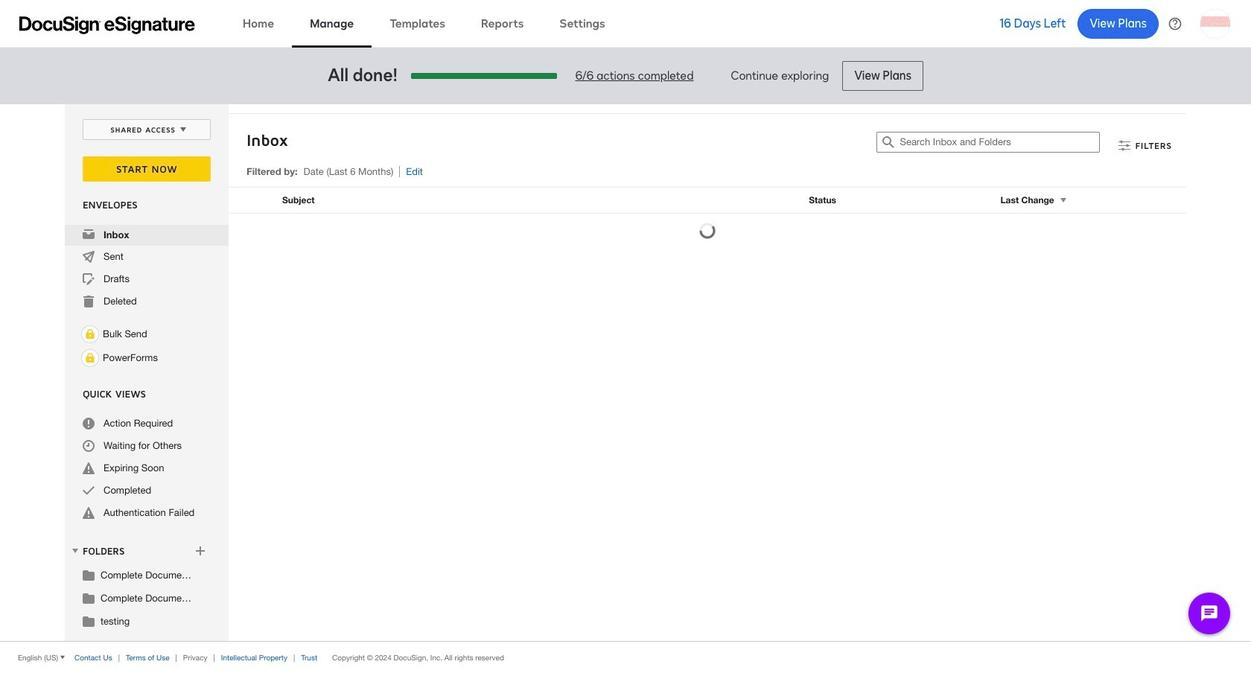 Task type: vqa. For each thing, say whether or not it's contained in the screenshot.
search sent and folders text box
no



Task type: describe. For each thing, give the bounding box(es) containing it.
inbox image
[[83, 229, 95, 241]]

docusign esignature image
[[19, 16, 195, 34]]

your uploaded profile image image
[[1201, 9, 1231, 38]]

more info region
[[0, 642, 1252, 674]]

lock image
[[81, 349, 99, 367]]

folder image
[[83, 615, 95, 627]]

Search Inbox and Folders text field
[[900, 133, 1100, 152]]

draft image
[[83, 273, 95, 285]]

view folders image
[[69, 545, 81, 557]]

action required image
[[83, 418, 95, 430]]

trash image
[[83, 296, 95, 308]]

secondary navigation region
[[65, 104, 1191, 642]]

2 folder image from the top
[[83, 592, 95, 604]]

alert image
[[83, 463, 95, 475]]



Task type: locate. For each thing, give the bounding box(es) containing it.
1 folder image from the top
[[83, 569, 95, 581]]

clock image
[[83, 440, 95, 452]]

0 vertical spatial folder image
[[83, 569, 95, 581]]

alert image
[[83, 507, 95, 519]]

sent image
[[83, 251, 95, 263]]

folder image
[[83, 569, 95, 581], [83, 592, 95, 604]]

lock image
[[81, 326, 99, 344]]

completed image
[[83, 485, 95, 497]]

1 vertical spatial folder image
[[83, 592, 95, 604]]



